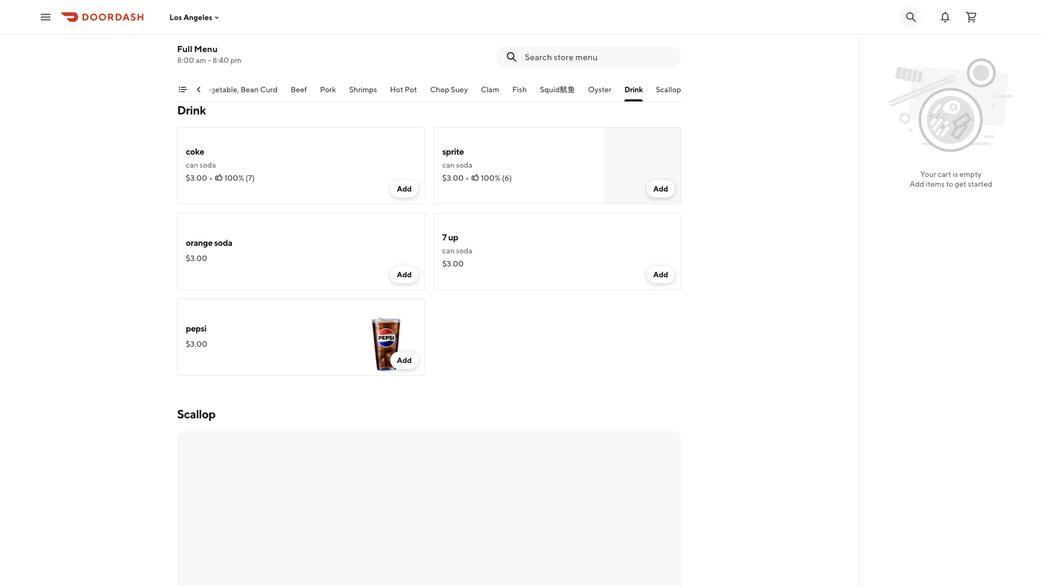 Task type: locate. For each thing, give the bounding box(es) containing it.
1 100% from the left
[[224, 174, 244, 183]]

can down 7
[[442, 246, 455, 255]]

soda
[[200, 161, 216, 170], [456, 161, 472, 170], [214, 238, 232, 248], [456, 246, 472, 255]]

shrimps
[[349, 85, 377, 94]]

up
[[448, 232, 458, 243]]

$3.00 • down coke can soda
[[186, 174, 213, 183]]

7
[[442, 232, 447, 243]]

drink down scroll menu navigation left image
[[177, 103, 206, 117]]

•
[[209, 174, 213, 183], [466, 174, 469, 183]]

$3.00
[[186, 174, 207, 183], [442, 174, 464, 183], [186, 254, 207, 263], [442, 259, 464, 268], [186, 340, 207, 349]]

sprite
[[442, 146, 464, 157]]

2 $3.00 • from the left
[[442, 174, 469, 183]]

2 100% from the left
[[481, 174, 501, 183]]

soda down up
[[456, 246, 472, 255]]

0 vertical spatial drink
[[625, 85, 643, 94]]

full
[[177, 44, 192, 54]]

$3.00 •
[[186, 174, 213, 183], [442, 174, 469, 183]]

1 horizontal spatial $3.00 •
[[442, 174, 469, 183]]

can inside coke can soda
[[186, 161, 198, 170]]

1 horizontal spatial 100%
[[481, 174, 501, 183]]

soda down coke
[[200, 161, 216, 170]]

100% left (6)
[[481, 174, 501, 183]]

add button for coke
[[390, 180, 418, 198]]

notification bell image
[[939, 11, 952, 24]]

• for coke
[[209, 174, 213, 183]]

soda down 'sprite'
[[456, 161, 472, 170]]

can down coke
[[186, 161, 198, 170]]

oysters
[[186, 14, 216, 24]]

scallop
[[656, 85, 681, 94], [177, 407, 216, 422]]

1 vertical spatial drink
[[177, 103, 206, 117]]

items
[[926, 180, 945, 189]]

(6)
[[502, 174, 512, 183]]

drink
[[625, 85, 643, 94], [177, 103, 206, 117]]

oyster
[[588, 85, 612, 94]]

los angeles button
[[170, 13, 221, 22]]

$3.00 down up
[[442, 259, 464, 268]]

100% for coke
[[224, 174, 244, 183]]

can for coke
[[186, 161, 198, 170]]

0 items, open order cart image
[[965, 11, 978, 24]]

los
[[170, 13, 182, 22]]

chop suey
[[430, 85, 468, 94]]

add
[[910, 180, 924, 189], [397, 184, 412, 193], [653, 184, 668, 193], [397, 270, 412, 279], [653, 270, 668, 279], [397, 356, 412, 365]]

100% (7)
[[224, 174, 255, 183]]

add button
[[390, 180, 418, 198], [647, 180, 675, 198], [390, 266, 418, 284], [647, 266, 675, 284], [390, 352, 418, 369]]

100% (6)
[[481, 174, 512, 183]]

squid鱿鱼 button
[[540, 84, 575, 102]]

2 • from the left
[[466, 174, 469, 183]]

• down "sprite can soda"
[[466, 174, 469, 183]]

0 horizontal spatial 100%
[[224, 174, 244, 183]]

0 horizontal spatial $3.00 •
[[186, 174, 213, 183]]

can inside "sprite can soda"
[[442, 161, 455, 170]]

onion
[[296, 14, 320, 24]]

100% left (7)
[[224, 174, 244, 183]]

started
[[968, 180, 992, 189]]

can
[[186, 161, 198, 170], [442, 161, 455, 170], [442, 246, 455, 255]]

drink right the oyster
[[625, 85, 643, 94]]

100%
[[224, 174, 244, 183], [481, 174, 501, 183]]

curd
[[260, 85, 278, 94]]

bean
[[241, 85, 259, 94]]

0 vertical spatial scallop
[[656, 85, 681, 94]]

show menu categories image
[[178, 85, 187, 94]]

fish button
[[512, 84, 527, 102]]

$3.00 down coke can soda
[[186, 174, 207, 183]]

shrimps button
[[349, 84, 377, 102]]

pork
[[320, 85, 336, 94]]

scroll menu navigation left image
[[194, 85, 203, 94]]

1 $3.00 • from the left
[[186, 174, 213, 183]]

$3.00 • down "sprite can soda"
[[442, 174, 469, 183]]

1 horizontal spatial drink
[[625, 85, 643, 94]]

0 horizontal spatial drink
[[177, 103, 206, 117]]

8:40
[[213, 56, 229, 65]]

0 horizontal spatial •
[[209, 174, 213, 183]]

pepsi image
[[348, 299, 425, 376]]

your
[[920, 170, 936, 179]]

1 horizontal spatial •
[[466, 174, 469, 183]]

• down coke can soda
[[209, 174, 213, 183]]

0 horizontal spatial scallop
[[177, 407, 216, 422]]

vegetable, bean curd button
[[202, 84, 278, 102]]

open menu image
[[39, 11, 52, 24]]

1 • from the left
[[209, 174, 213, 183]]

hot pot
[[390, 85, 417, 94]]

can down 'sprite'
[[442, 161, 455, 170]]

beef button
[[291, 84, 307, 102]]

$3.00 down pepsi
[[186, 340, 207, 349]]

vegetable, bean curd
[[202, 85, 278, 94]]



Task type: vqa. For each thing, say whether or not it's contained in the screenshot.
2. Shipping
no



Task type: describe. For each thing, give the bounding box(es) containing it.
chop suey button
[[430, 84, 468, 102]]

to
[[946, 180, 953, 189]]

full menu 8:00 am - 8:40 pm
[[177, 44, 242, 65]]

hot pot button
[[390, 84, 417, 102]]

chop
[[430, 85, 449, 94]]

soda right 'orange'
[[214, 238, 232, 248]]

fish
[[512, 85, 527, 94]]

cart
[[938, 170, 951, 179]]

menu
[[194, 44, 218, 54]]

can for sprite
[[442, 161, 455, 170]]

1 vertical spatial scallop
[[177, 407, 216, 422]]

hot
[[390, 85, 403, 94]]

is
[[953, 170, 958, 179]]

orange soda
[[186, 238, 232, 248]]

(7)
[[246, 174, 255, 183]]

1 horizontal spatial scallop
[[656, 85, 681, 94]]

soda inside coke can soda
[[200, 161, 216, 170]]

get
[[955, 180, 966, 189]]

squid鱿鱼
[[540, 85, 575, 94]]

empty
[[960, 170, 982, 179]]

suey
[[451, 85, 468, 94]]

soda inside 7 up can soda $3.00 add
[[456, 246, 472, 255]]

add button for orange soda
[[390, 266, 418, 284]]

Item Search search field
[[525, 51, 673, 63]]

scallop button
[[656, 84, 681, 102]]

los angeles
[[170, 13, 212, 22]]

soda inside "sprite can soda"
[[456, 161, 472, 170]]

clam
[[481, 85, 499, 94]]

姜葱焗生蠔
[[186, 28, 224, 37]]

coke
[[186, 146, 204, 157]]

oysters with ginger & green onion 姜葱焗生蠔 $23.95
[[186, 14, 320, 50]]

beef
[[291, 85, 307, 94]]

$3.00 • for coke
[[186, 174, 213, 183]]

clam button
[[481, 84, 499, 102]]

-
[[208, 56, 211, 65]]

$3.00 down "sprite can soda"
[[442, 174, 464, 183]]

can inside 7 up can soda $3.00 add
[[442, 246, 455, 255]]

with
[[217, 14, 234, 24]]

add button for 7 up
[[647, 266, 675, 284]]

$3.00 • for sprite
[[442, 174, 469, 183]]

your cart is empty add items to get started
[[910, 170, 992, 189]]

ginger
[[235, 14, 262, 24]]

green
[[270, 14, 295, 24]]

pork button
[[320, 84, 336, 102]]

&
[[263, 14, 269, 24]]

$23.95
[[186, 41, 210, 50]]

add inside 7 up can soda $3.00 add
[[653, 270, 668, 279]]

am
[[196, 56, 206, 65]]

pepsi
[[186, 324, 207, 334]]

7 up can soda $3.00 add
[[442, 232, 668, 279]]

orange
[[186, 238, 213, 248]]

sprite can soda
[[442, 146, 472, 170]]

angeles
[[183, 13, 212, 22]]

• for sprite
[[466, 174, 469, 183]]

vegetable,
[[202, 85, 239, 94]]

coke can soda
[[186, 146, 216, 170]]

add inside the your cart is empty add items to get started
[[910, 180, 924, 189]]

oyster button
[[588, 84, 612, 102]]

$3.00 down 'orange'
[[186, 254, 207, 263]]

100% for sprite
[[481, 174, 501, 183]]

$3.00 inside 7 up can soda $3.00 add
[[442, 259, 464, 268]]

pot
[[405, 85, 417, 94]]

pm
[[230, 56, 242, 65]]

8:00
[[177, 56, 194, 65]]



